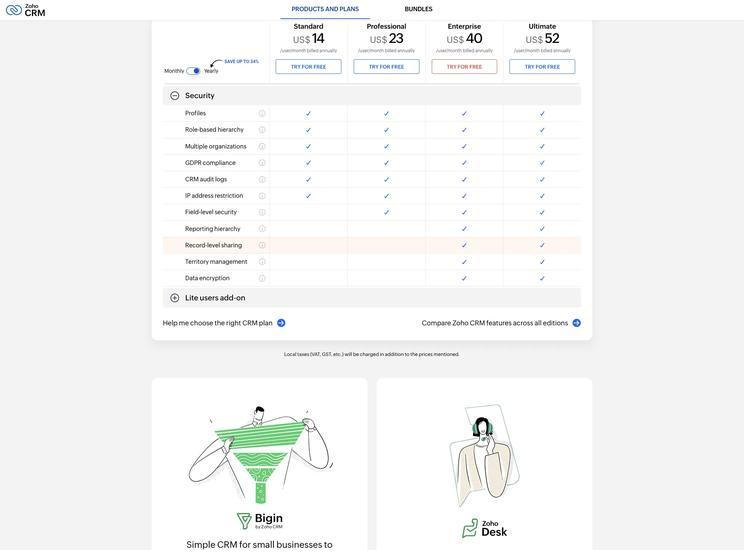 Task type: vqa. For each thing, say whether or not it's contained in the screenshot.
holds
no



Task type: describe. For each thing, give the bounding box(es) containing it.
for
[[239, 541, 251, 551]]

zoho crm logo image
[[6, 2, 45, 18]]

billed for 52
[[541, 48, 553, 53]]

intelligence
[[217, 49, 258, 58]]

multiple
[[185, 143, 208, 150]]

all
[[535, 320, 542, 327]]

simple
[[186, 541, 216, 551]]

1 vertical spatial the
[[411, 352, 418, 358]]

add-
[[220, 294, 236, 303]]

yearly
[[204, 68, 218, 74]]

sharing
[[221, 242, 242, 249]]

try for free for 14
[[291, 64, 326, 70]]

profiles
[[185, 110, 206, 117]]

try for 52
[[525, 64, 535, 70]]

on
[[236, 294, 246, 303]]

right
[[226, 320, 241, 327]]

management
[[210, 259, 247, 266]]

artificial intelligence
[[185, 49, 258, 58]]

bundles
[[405, 6, 433, 13]]

gst,
[[322, 352, 333, 358]]

territory management
[[185, 259, 247, 266]]

be
[[353, 352, 359, 358]]

organizations
[[209, 143, 247, 150]]

encryption
[[199, 275, 230, 282]]

logs
[[215, 176, 227, 183]]

businesses
[[277, 541, 322, 551]]

up
[[237, 59, 243, 64]]

zoho
[[453, 320, 469, 327]]

try for free link for 40
[[432, 59, 498, 74]]

crm right zoho
[[470, 320, 485, 327]]

level for record-
[[207, 242, 220, 249]]

0 vertical spatial hierarchy
[[218, 127, 244, 134]]

territory
[[185, 259, 209, 266]]

free for 40
[[470, 64, 482, 70]]

lite users add-on
[[185, 294, 246, 303]]

role-
[[185, 127, 200, 134]]

us$ for 40
[[447, 35, 464, 45]]

compare zoho crm features across all editions
[[422, 320, 568, 327]]

for for 40
[[458, 64, 469, 70]]

small
[[253, 541, 275, 551]]

crm inside 'link'
[[243, 320, 258, 327]]

reporting
[[185, 226, 213, 233]]

ultimate
[[529, 22, 556, 30]]

us$ for 14
[[293, 35, 311, 45]]

for for 52
[[536, 64, 547, 70]]

try for free link for 14
[[276, 59, 342, 74]]

level for field-
[[201, 209, 214, 216]]

help me choose the right crm plan
[[163, 320, 273, 327]]

multiple organizations
[[185, 143, 247, 150]]

security
[[185, 91, 215, 100]]

free for 52
[[548, 64, 560, 70]]

compliance
[[203, 160, 236, 167]]

save
[[225, 59, 236, 64]]

users
[[200, 294, 219, 303]]

artificial
[[185, 49, 215, 58]]

us$ 52 /user/month billed annually
[[514, 31, 571, 53]]

address
[[192, 193, 214, 200]]

reporting hierarchy
[[185, 226, 241, 233]]

standard
[[294, 22, 324, 30]]

ip address restriction
[[185, 193, 243, 200]]

simple crm for small businesses to
[[186, 541, 333, 551]]

in
[[380, 352, 384, 358]]

local
[[284, 352, 297, 358]]

compare zoho crm features across all editions link
[[422, 319, 582, 328]]

the inside 'link'
[[215, 320, 225, 327]]

40
[[466, 31, 483, 46]]

data
[[185, 275, 198, 282]]

choose
[[190, 320, 213, 327]]

1 vertical spatial to
[[405, 352, 410, 358]]

for for 23
[[380, 64, 391, 70]]

restriction
[[215, 193, 243, 200]]

bigin testimonial img image
[[186, 405, 333, 508]]

compare
[[422, 320, 451, 327]]

mentioned.
[[434, 352, 460, 358]]

/user/month for 40
[[436, 48, 462, 53]]

us$ 40 /user/month billed annually
[[436, 31, 493, 53]]

annually for 23
[[398, 48, 415, 53]]

help
[[163, 320, 178, 327]]

52
[[545, 31, 559, 46]]

gdpr
[[185, 160, 202, 167]]

try for 40
[[447, 64, 457, 70]]

me
[[179, 320, 189, 327]]

marketing automation
[[185, 70, 263, 79]]



Task type: locate. For each thing, give the bounding box(es) containing it.
1 try for free link from the left
[[276, 59, 342, 74]]

annually down the 14
[[320, 48, 337, 53]]

billed
[[307, 48, 319, 53], [385, 48, 397, 53], [463, 48, 475, 53], [541, 48, 553, 53]]

1 annually from the left
[[320, 48, 337, 53]]

billed for 23
[[385, 48, 397, 53]]

for down us$ 23 /user/month billed annually at the top of the page
[[380, 64, 391, 70]]

4 us$ from the left
[[526, 35, 544, 45]]

free
[[314, 64, 326, 70], [392, 64, 404, 70], [470, 64, 482, 70], [548, 64, 560, 70]]

3 try for free from the left
[[447, 64, 482, 70]]

billed inside "us$ 40 /user/month billed annually"
[[463, 48, 475, 53]]

1 us$ from the left
[[293, 35, 311, 45]]

products
[[292, 6, 324, 13]]

record-level sharing
[[185, 242, 242, 249]]

features
[[487, 320, 512, 327]]

3 free from the left
[[470, 64, 482, 70]]

billed inside 'us$ 14 /user/month billed annually'
[[307, 48, 319, 53]]

level
[[201, 209, 214, 216], [207, 242, 220, 249]]

/user/month inside "us$ 40 /user/month billed annually"
[[436, 48, 462, 53]]

level down the "reporting hierarchy"
[[207, 242, 220, 249]]

billed inside us$ 52 /user/month billed annually
[[541, 48, 553, 53]]

try for free link down us$ 52 /user/month billed annually
[[510, 59, 576, 74]]

gdpr compliance
[[185, 160, 236, 167]]

try down "us$ 40 /user/month billed annually"
[[447, 64, 457, 70]]

products and plans
[[292, 6, 359, 13]]

data encryption
[[185, 275, 230, 282]]

/user/month for 14
[[280, 48, 306, 53]]

/user/month down ultimate
[[514, 48, 540, 53]]

for down "us$ 40 /user/month billed annually"
[[458, 64, 469, 70]]

annually for 40
[[476, 48, 493, 53]]

try for free for 40
[[447, 64, 482, 70]]

monthly
[[164, 68, 184, 74]]

billed for 40
[[463, 48, 475, 53]]

4 for from the left
[[536, 64, 547, 70]]

hierarchy
[[218, 127, 244, 134], [214, 226, 241, 233]]

try for free down us$ 23 /user/month billed annually at the top of the page
[[369, 64, 404, 70]]

us$ 23 /user/month billed annually
[[358, 31, 415, 53]]

/user/month inside us$ 23 /user/month billed annually
[[358, 48, 384, 53]]

/user/month inside us$ 52 /user/month billed annually
[[514, 48, 540, 53]]

role-based hierarchy
[[185, 127, 244, 134]]

1 horizontal spatial to
[[324, 541, 333, 551]]

us$ down the standard
[[293, 35, 311, 45]]

to right businesses
[[324, 541, 333, 551]]

field-
[[185, 209, 201, 216]]

4 free from the left
[[548, 64, 560, 70]]

/user/month down professional
[[358, 48, 384, 53]]

crm left "plan"
[[243, 320, 258, 327]]

automation
[[222, 70, 263, 79]]

billed down 40
[[463, 48, 475, 53]]

and
[[326, 6, 339, 13]]

try down us$ 23 /user/month billed annually at the top of the page
[[369, 64, 379, 70]]

plan
[[259, 320, 273, 327]]

/user/month down enterprise
[[436, 48, 462, 53]]

us$ inside 'us$ 14 /user/month billed annually'
[[293, 35, 311, 45]]

us$ for 23
[[370, 35, 388, 45]]

1 for from the left
[[302, 64, 313, 70]]

crm left audit
[[185, 176, 199, 183]]

etc.)
[[334, 352, 344, 358]]

free down us$ 23 /user/month billed annually at the top of the page
[[392, 64, 404, 70]]

free down "us$ 40 /user/month billed annually"
[[470, 64, 482, 70]]

billed down 52
[[541, 48, 553, 53]]

0 vertical spatial level
[[201, 209, 214, 216]]

3 annually from the left
[[476, 48, 493, 53]]

billed for 14
[[307, 48, 319, 53]]

1 try for free from the left
[[291, 64, 326, 70]]

crm left for
[[217, 541, 238, 551]]

2 try for free link from the left
[[354, 59, 420, 74]]

for for 14
[[302, 64, 313, 70]]

3 us$ from the left
[[447, 35, 464, 45]]

annually inside us$ 52 /user/month billed annually
[[554, 48, 571, 53]]

billed inside us$ 23 /user/month billed annually
[[385, 48, 397, 53]]

help me choose the right crm plan link
[[163, 319, 286, 328]]

record-
[[185, 242, 207, 249]]

3 try from the left
[[447, 64, 457, 70]]

try for free link down 'us$ 14 /user/month billed annually'
[[276, 59, 342, 74]]

billed down 23
[[385, 48, 397, 53]]

to right "addition"
[[405, 352, 410, 358]]

billed down the 14
[[307, 48, 319, 53]]

for down us$ 52 /user/month billed annually
[[536, 64, 547, 70]]

us$ inside us$ 23 /user/month billed annually
[[370, 35, 388, 45]]

4 billed from the left
[[541, 48, 553, 53]]

audit
[[200, 176, 214, 183]]

2 /user/month from the left
[[358, 48, 384, 53]]

save up to 34%
[[225, 59, 259, 64]]

annually down 23
[[398, 48, 415, 53]]

/user/month for 52
[[514, 48, 540, 53]]

across
[[513, 320, 534, 327]]

addition
[[385, 352, 404, 358]]

ip
[[185, 193, 191, 200]]

hierarchy down security
[[214, 226, 241, 233]]

us$ down enterprise
[[447, 35, 464, 45]]

annually inside 'us$ 14 /user/month billed annually'
[[320, 48, 337, 53]]

annually for 14
[[320, 48, 337, 53]]

annually inside "us$ 40 /user/month billed annually"
[[476, 48, 493, 53]]

free down 'us$ 14 /user/month billed annually'
[[314, 64, 326, 70]]

annually
[[320, 48, 337, 53], [398, 48, 415, 53], [476, 48, 493, 53], [554, 48, 571, 53]]

23
[[389, 31, 403, 46]]

annually inside us$ 23 /user/month billed annually
[[398, 48, 415, 53]]

desk testimonial img image
[[435, 405, 535, 508]]

3 /user/month from the left
[[436, 48, 462, 53]]

the
[[215, 320, 225, 327], [411, 352, 418, 358]]

us$ inside us$ 52 /user/month billed annually
[[526, 35, 544, 45]]

(vat,
[[310, 352, 321, 358]]

crm
[[185, 176, 199, 183], [243, 320, 258, 327], [470, 320, 485, 327], [217, 541, 238, 551]]

/user/month down the standard
[[280, 48, 306, 53]]

2 annually from the left
[[398, 48, 415, 53]]

1 horizontal spatial the
[[411, 352, 418, 358]]

enterprise
[[448, 22, 481, 30]]

to inside simple crm for small businesses to
[[324, 541, 333, 551]]

0 horizontal spatial the
[[215, 320, 225, 327]]

for down 'us$ 14 /user/month billed annually'
[[302, 64, 313, 70]]

crm inside simple crm for small businesses to
[[217, 541, 238, 551]]

field-level security
[[185, 209, 237, 216]]

2 try for free from the left
[[369, 64, 404, 70]]

4 annually from the left
[[554, 48, 571, 53]]

local taxes (vat, gst, etc.) will be charged in addition to the prices mentioned.
[[284, 352, 460, 358]]

2 billed from the left
[[385, 48, 397, 53]]

crm audit logs
[[185, 176, 227, 183]]

will
[[345, 352, 352, 358]]

for
[[302, 64, 313, 70], [380, 64, 391, 70], [458, 64, 469, 70], [536, 64, 547, 70]]

1 free from the left
[[314, 64, 326, 70]]

security
[[215, 209, 237, 216]]

/user/month inside 'us$ 14 /user/month billed annually'
[[280, 48, 306, 53]]

try down us$ 52 /user/month billed annually
[[525, 64, 535, 70]]

try for free link
[[276, 59, 342, 74], [354, 59, 420, 74], [432, 59, 498, 74], [510, 59, 576, 74]]

us$ for 52
[[526, 35, 544, 45]]

0 horizontal spatial to
[[244, 59, 249, 64]]

us$ down professional
[[370, 35, 388, 45]]

hierarchy up "organizations"
[[218, 127, 244, 134]]

marketing
[[185, 70, 221, 79]]

1 vertical spatial hierarchy
[[214, 226, 241, 233]]

plans
[[340, 6, 359, 13]]

based
[[200, 127, 217, 134]]

/user/month for 23
[[358, 48, 384, 53]]

1 vertical spatial level
[[207, 242, 220, 249]]

try for free link down "us$ 40 /user/month billed annually"
[[432, 59, 498, 74]]

2 horizontal spatial to
[[405, 352, 410, 358]]

2 for from the left
[[380, 64, 391, 70]]

4 try for free link from the left
[[510, 59, 576, 74]]

3 billed from the left
[[463, 48, 475, 53]]

try for free link for 52
[[510, 59, 576, 74]]

free for 23
[[392, 64, 404, 70]]

try for 23
[[369, 64, 379, 70]]

free down us$ 52 /user/month billed annually
[[548, 64, 560, 70]]

4 try from the left
[[525, 64, 535, 70]]

try for 14
[[291, 64, 301, 70]]

editions
[[543, 320, 568, 327]]

taxes
[[298, 352, 309, 358]]

0 vertical spatial the
[[215, 320, 225, 327]]

try for free down "us$ 40 /user/month billed annually"
[[447, 64, 482, 70]]

2 free from the left
[[392, 64, 404, 70]]

to right "up" on the left top
[[244, 59, 249, 64]]

0 vertical spatial to
[[244, 59, 249, 64]]

4 /user/month from the left
[[514, 48, 540, 53]]

annually down 40
[[476, 48, 493, 53]]

4 try for free from the left
[[525, 64, 560, 70]]

1 /user/month from the left
[[280, 48, 306, 53]]

2 vertical spatial to
[[324, 541, 333, 551]]

try down 'us$ 14 /user/month billed annually'
[[291, 64, 301, 70]]

annually for 52
[[554, 48, 571, 53]]

try
[[291, 64, 301, 70], [369, 64, 379, 70], [447, 64, 457, 70], [525, 64, 535, 70]]

try for free link for 23
[[354, 59, 420, 74]]

level down address at the top of page
[[201, 209, 214, 216]]

the left prices on the right bottom of page
[[411, 352, 418, 358]]

14
[[312, 31, 324, 46]]

/user/month
[[280, 48, 306, 53], [358, 48, 384, 53], [436, 48, 462, 53], [514, 48, 540, 53]]

us$ inside "us$ 40 /user/month billed annually"
[[447, 35, 464, 45]]

2 try from the left
[[369, 64, 379, 70]]

try for free
[[291, 64, 326, 70], [369, 64, 404, 70], [447, 64, 482, 70], [525, 64, 560, 70]]

prices
[[419, 352, 433, 358]]

professional
[[367, 22, 407, 30]]

try for free for 52
[[525, 64, 560, 70]]

lite
[[185, 294, 198, 303]]

the left right
[[215, 320, 225, 327]]

try for free down us$ 52 /user/month billed annually
[[525, 64, 560, 70]]

to
[[244, 59, 249, 64], [405, 352, 410, 358], [324, 541, 333, 551]]

try for free for 23
[[369, 64, 404, 70]]

1 billed from the left
[[307, 48, 319, 53]]

us$ 14 /user/month billed annually
[[280, 31, 337, 53]]

annually down 52
[[554, 48, 571, 53]]

charged
[[360, 352, 379, 358]]

3 for from the left
[[458, 64, 469, 70]]

2 us$ from the left
[[370, 35, 388, 45]]

34%
[[251, 59, 259, 64]]

try for free down 'us$ 14 /user/month billed annually'
[[291, 64, 326, 70]]

free for 14
[[314, 64, 326, 70]]

try for free link down us$ 23 /user/month billed annually at the top of the page
[[354, 59, 420, 74]]

us$ down ultimate
[[526, 35, 544, 45]]

3 try for free link from the left
[[432, 59, 498, 74]]

1 try from the left
[[291, 64, 301, 70]]



